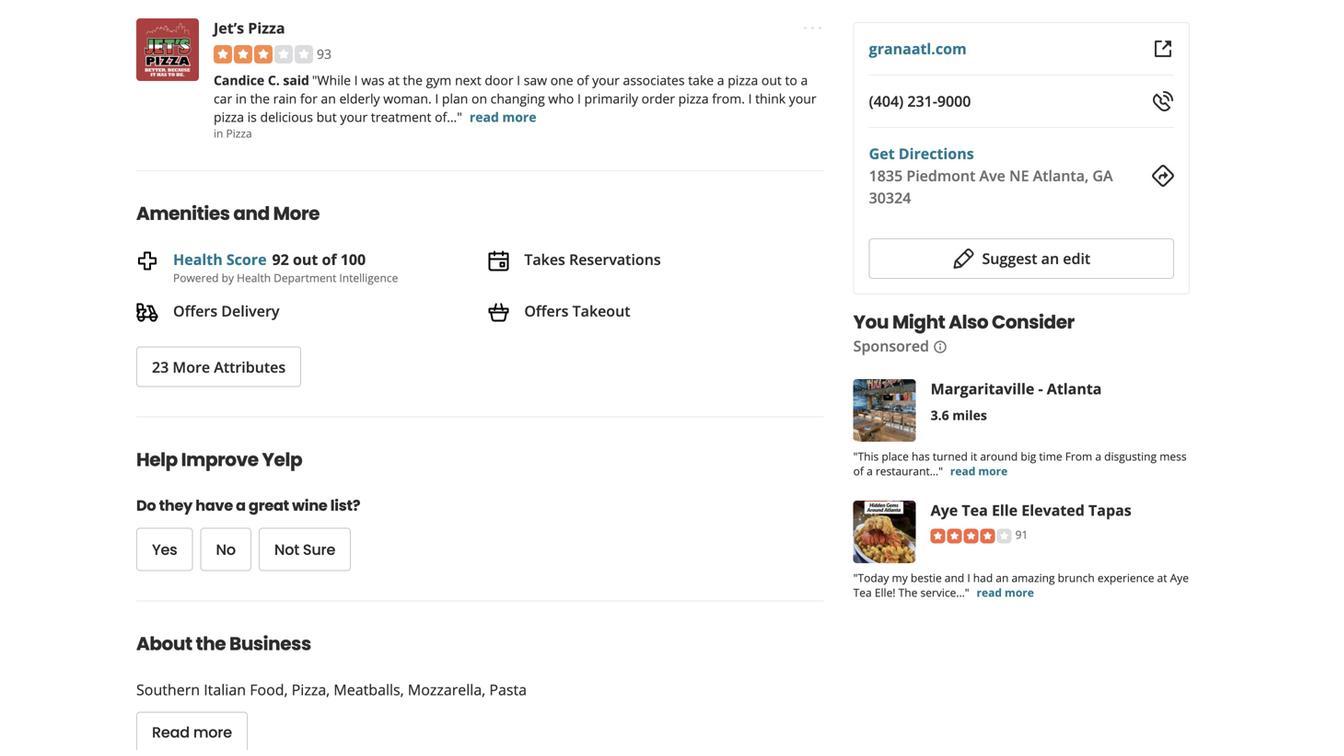 Task type: describe. For each thing, give the bounding box(es) containing it.
24 medical v2 image
[[136, 250, 158, 272]]

associates
[[623, 71, 685, 89]]

food,
[[250, 680, 288, 700]]

primarily
[[584, 90, 638, 107]]

yelp
[[262, 447, 302, 473]]

wine
[[292, 496, 328, 516]]

elle!
[[875, 585, 896, 601]]

100
[[341, 249, 366, 269]]

tapas
[[1089, 501, 1132, 520]]

aye tea elle elevated tapas link
[[931, 501, 1132, 520]]

sponsored
[[854, 336, 929, 356]]

24 reservation v2 image
[[488, 250, 510, 272]]

department
[[274, 270, 336, 285]]

my
[[892, 571, 908, 586]]

0 vertical spatial read more link
[[470, 108, 537, 126]]

more right it
[[979, 464, 1008, 479]]

read for margaritaville - atlanta
[[951, 464, 976, 479]]

0 horizontal spatial the
[[196, 632, 226, 657]]

granaatl.com link
[[869, 39, 967, 58]]

margaritaville - atlanta link
[[931, 379, 1102, 399]]

elevated
[[1022, 501, 1085, 520]]

4 star rating image
[[931, 529, 1012, 544]]

pizza for jet's pizza
[[248, 18, 285, 38]]

i left the was
[[354, 71, 358, 89]]

meatballs,
[[334, 680, 404, 700]]

"this place has turned it around big time from a disgusting mess of a restaurant…"
[[854, 449, 1187, 479]]

91
[[1016, 527, 1028, 543]]

on
[[472, 90, 487, 107]]

time
[[1039, 449, 1063, 464]]

of inside "this place has turned it around big time from a disgusting mess of a restaurant…"
[[854, 464, 864, 479]]

but
[[316, 108, 337, 126]]

read more
[[152, 723, 232, 743]]

0 horizontal spatial aye
[[931, 501, 958, 520]]

granaatl.com
[[869, 39, 967, 58]]

16 info v2 image
[[933, 340, 948, 354]]

margaritaville - atlanta image
[[854, 379, 916, 442]]

amenities and more
[[136, 201, 320, 226]]

1 horizontal spatial your
[[592, 71, 620, 89]]

margaritaville
[[931, 379, 1035, 399]]

of inside health score 92 out of 100 powered by health department intelligence
[[322, 249, 337, 269]]

service…"
[[921, 585, 970, 601]]

93
[[317, 45, 332, 63]]

23
[[152, 358, 169, 377]]

who
[[548, 90, 574, 107]]

get
[[869, 144, 895, 163]]

atlanta
[[1047, 379, 1102, 399]]

a inside help improve yelp 'element'
[[236, 496, 246, 516]]

3.6
[[931, 407, 949, 424]]

2 vertical spatial your
[[340, 108, 368, 126]]

have
[[196, 496, 233, 516]]

read for aye tea elle elevated tapas
[[977, 585, 1002, 601]]

an inside "today my bestie and i had an amazing brunch experience at aye tea elle! the service…"
[[996, 571, 1009, 586]]

candice
[[214, 71, 265, 89]]

reservations
[[569, 249, 661, 269]]

read
[[152, 723, 190, 743]]

do they have a great wine list?
[[136, 496, 360, 516]]

suggest an edit button
[[869, 239, 1174, 279]]

for
[[300, 90, 318, 107]]

amenities
[[136, 201, 230, 226]]

more down changing
[[502, 108, 537, 126]]

"today my bestie and i had an amazing brunch experience at aye tea elle! the service…"
[[854, 571, 1189, 601]]

disgusting
[[1105, 449, 1157, 464]]

0 horizontal spatial pizza
[[214, 108, 244, 126]]

24 phone v2 image
[[1152, 90, 1174, 112]]

and inside "today my bestie and i had an amazing brunch experience at aye tea elle! the service…"
[[945, 571, 965, 586]]

-
[[1039, 379, 1043, 399]]

an inside button
[[1041, 249, 1059, 269]]

italian
[[204, 680, 246, 700]]

business
[[229, 632, 311, 657]]

consider
[[992, 309, 1075, 335]]

experience
[[1098, 571, 1155, 586]]

0 vertical spatial the
[[403, 71, 423, 89]]

help improve yelp element
[[107, 417, 824, 572]]

3 star rating image
[[214, 45, 313, 63]]

30324
[[869, 188, 911, 208]]

an inside '"while i was at the gym next door i saw one of your associates take a pizza out to a car in the rain for an elderly woman. i plan on changing who i primarily order pizza from. i think your pizza is delicious but your treatment of…"'
[[321, 90, 336, 107]]

suggest
[[982, 249, 1038, 269]]

c.
[[268, 71, 280, 89]]

offers delivery
[[173, 301, 279, 321]]

mozzarella,
[[408, 680, 486, 700]]

not
[[274, 540, 299, 561]]

1 horizontal spatial more
[[273, 201, 320, 226]]

delivery
[[221, 301, 279, 321]]

ne
[[1010, 166, 1029, 186]]

jet's
[[214, 18, 244, 38]]

a right from
[[1096, 449, 1102, 464]]

takes reservations
[[524, 249, 661, 269]]

0 horizontal spatial in
[[214, 126, 223, 141]]

and inside "element"
[[233, 201, 270, 226]]

24 external link v2 image
[[1152, 38, 1174, 60]]

gym
[[426, 71, 452, 89]]

pizza for in pizza
[[226, 126, 252, 141]]

rain
[[273, 90, 297, 107]]

they
[[159, 496, 193, 516]]

place
[[882, 449, 909, 464]]

offers takeout
[[524, 301, 631, 321]]

bestie
[[911, 571, 942, 586]]

amazing
[[1012, 571, 1055, 586]]

car
[[214, 90, 232, 107]]

about the business
[[136, 632, 311, 657]]

at inside '"while i was at the gym next door i saw one of your associates take a pizza out to a car in the rain for an elderly woman. i plan on changing who i primarily order pizza from. i think your pizza is delicious but your treatment of…"'
[[388, 71, 400, 89]]

piedmont
[[907, 166, 976, 186]]

one
[[551, 71, 573, 89]]

1 vertical spatial your
[[789, 90, 817, 107]]

restaurant…"
[[876, 464, 943, 479]]

a left place
[[867, 464, 873, 479]]

read more for aye tea elle elevated tapas
[[977, 585, 1034, 601]]

atlanta,
[[1033, 166, 1089, 186]]

said
[[283, 71, 309, 89]]

24 directions v2 image
[[1152, 165, 1174, 187]]

1 horizontal spatial tea
[[962, 501, 988, 520]]

24 order v2 image
[[136, 301, 158, 324]]

24 more v2 image
[[802, 17, 824, 39]]

mess
[[1160, 449, 1187, 464]]

jet's pizza
[[214, 18, 285, 38]]

no
[[216, 540, 236, 561]]

next
[[455, 71, 481, 89]]



Task type: locate. For each thing, give the bounding box(es) containing it.
pizza up 3 star rating image
[[248, 18, 285, 38]]

amenities and more element
[[107, 170, 839, 387]]

improve
[[181, 447, 259, 473]]

group inside help improve yelp 'element'
[[136, 528, 694, 572]]

also
[[949, 309, 989, 335]]

0 horizontal spatial and
[[233, 201, 270, 226]]

read more down changing
[[470, 108, 537, 126]]

saw
[[524, 71, 547, 89]]

in
[[236, 90, 247, 107], [214, 126, 223, 141]]

health score link
[[173, 249, 267, 269]]

help improve yelp
[[136, 447, 302, 473]]

read more
[[470, 108, 537, 126], [951, 464, 1008, 479], [977, 585, 1034, 601]]

think
[[755, 90, 786, 107]]

0 vertical spatial out
[[762, 71, 782, 89]]

pizza,
[[292, 680, 330, 700]]

1 vertical spatial read more
[[951, 464, 1008, 479]]

92
[[272, 249, 289, 269]]

pizza
[[248, 18, 285, 38], [226, 126, 252, 141]]

and right bestie
[[945, 571, 965, 586]]

1 vertical spatial in
[[214, 126, 223, 141]]

0 vertical spatial read
[[470, 108, 499, 126]]

(404) 231-9000
[[869, 91, 971, 111]]

offers down 'powered'
[[173, 301, 217, 321]]

it
[[971, 449, 977, 464]]

about the business element
[[107, 601, 824, 751]]

"this
[[854, 449, 879, 464]]

directions
[[899, 144, 974, 163]]

takeout
[[573, 301, 631, 321]]

read right service…"
[[977, 585, 1002, 601]]

read more link down 91
[[977, 585, 1034, 601]]

0 vertical spatial an
[[321, 90, 336, 107]]

read
[[470, 108, 499, 126], [951, 464, 976, 479], [977, 585, 1002, 601]]

1 vertical spatial and
[[945, 571, 965, 586]]

2 vertical spatial read more
[[977, 585, 1034, 601]]

get directions 1835 piedmont ave ne atlanta, ga 30324
[[869, 144, 1113, 208]]

read down on
[[470, 108, 499, 126]]

at right experience
[[1157, 571, 1167, 586]]

health score 92 out of 100 powered by health department intelligence
[[173, 249, 398, 285]]

2 vertical spatial read
[[977, 585, 1002, 601]]

has
[[912, 449, 930, 464]]

more
[[273, 201, 320, 226], [173, 358, 210, 377]]

elderly
[[339, 90, 380, 107]]

offers
[[173, 301, 217, 321], [524, 301, 569, 321]]

1 vertical spatial out
[[293, 249, 318, 269]]

0 vertical spatial at
[[388, 71, 400, 89]]

0 horizontal spatial out
[[293, 249, 318, 269]]

1 vertical spatial pizza
[[226, 126, 252, 141]]

you
[[854, 309, 889, 335]]

0 vertical spatial pizza
[[248, 18, 285, 38]]

aye right experience
[[1170, 571, 1189, 586]]

read left around
[[951, 464, 976, 479]]

1 horizontal spatial of
[[577, 71, 589, 89]]

sure
[[303, 540, 335, 561]]

i inside "today my bestie and i had an amazing brunch experience at aye tea elle! the service…"
[[967, 571, 971, 586]]

1 vertical spatial read more link
[[951, 464, 1008, 479]]

0 vertical spatial tea
[[962, 501, 988, 520]]

not sure
[[274, 540, 335, 561]]

0 horizontal spatial read
[[470, 108, 499, 126]]

the down candice c. said
[[250, 90, 270, 107]]

0 horizontal spatial of
[[322, 249, 337, 269]]

more inside button
[[193, 723, 232, 743]]

2 horizontal spatial an
[[1041, 249, 1059, 269]]

edit
[[1063, 249, 1091, 269]]

candice c. said
[[214, 71, 309, 89]]

southern italian food, pizza, meatballs, mozzarella, pasta
[[136, 680, 527, 700]]

an up but
[[321, 90, 336, 107]]

aye
[[931, 501, 958, 520], [1170, 571, 1189, 586]]

offers for offers delivery
[[173, 301, 217, 321]]

of right one
[[577, 71, 589, 89]]

around
[[980, 449, 1018, 464]]

2 horizontal spatial read
[[977, 585, 1002, 601]]

miles
[[953, 407, 987, 424]]

1 vertical spatial more
[[173, 358, 210, 377]]

health down score
[[237, 270, 271, 285]]

is
[[247, 108, 257, 126]]

tea left elle!
[[854, 585, 872, 601]]

turned
[[933, 449, 968, 464]]

0 vertical spatial more
[[273, 201, 320, 226]]

1 horizontal spatial health
[[237, 270, 271, 285]]

0 horizontal spatial an
[[321, 90, 336, 107]]

1 vertical spatial the
[[250, 90, 270, 107]]

1 horizontal spatial at
[[1157, 571, 1167, 586]]

0 vertical spatial aye
[[931, 501, 958, 520]]

at
[[388, 71, 400, 89], [1157, 571, 1167, 586]]

group
[[136, 528, 694, 572]]

in right car
[[236, 90, 247, 107]]

and up score
[[233, 201, 270, 226]]

aye tea elle elevated tapas image
[[854, 501, 916, 564]]

pizza down car
[[226, 126, 252, 141]]

a right have
[[236, 496, 246, 516]]

offers for offers takeout
[[524, 301, 569, 321]]

1 vertical spatial of
[[322, 249, 337, 269]]

1 vertical spatial aye
[[1170, 571, 1189, 586]]

2 offers from the left
[[524, 301, 569, 321]]

0 horizontal spatial at
[[388, 71, 400, 89]]

in down car
[[214, 126, 223, 141]]

the
[[899, 585, 918, 601]]

group containing yes
[[136, 528, 694, 572]]

an right had
[[996, 571, 1009, 586]]

2 vertical spatial pizza
[[214, 108, 244, 126]]

jet's pizza link
[[214, 18, 285, 38]]

2 horizontal spatial the
[[403, 71, 423, 89]]

out up department
[[293, 249, 318, 269]]

door
[[485, 71, 514, 89]]

read more up elle
[[951, 464, 1008, 479]]

and
[[233, 201, 270, 226], [945, 571, 965, 586]]

1 horizontal spatial aye
[[1170, 571, 1189, 586]]

the right about
[[196, 632, 226, 657]]

0 horizontal spatial offers
[[173, 301, 217, 321]]

0 vertical spatial of
[[577, 71, 589, 89]]

at inside "today my bestie and i had an amazing brunch experience at aye tea elle! the service…"
[[1157, 571, 1167, 586]]

intelligence
[[339, 270, 398, 285]]

1 vertical spatial health
[[237, 270, 271, 285]]

24 shopping v2 image
[[488, 301, 510, 324]]

i left plan
[[435, 90, 439, 107]]

0 vertical spatial pizza
[[728, 71, 758, 89]]

"while
[[312, 71, 351, 89]]

pizza
[[728, 71, 758, 89], [679, 90, 709, 107], [214, 108, 244, 126]]

1 horizontal spatial out
[[762, 71, 782, 89]]

out inside '"while i was at the gym next door i saw one of your associates take a pizza out to a car in the rain for an elderly woman. i plan on changing who i primarily order pizza from. i think your pizza is delicious but your treatment of…"'
[[762, 71, 782, 89]]

0 vertical spatial your
[[592, 71, 620, 89]]

an left edit at the right of page
[[1041, 249, 1059, 269]]

plan
[[442, 90, 468, 107]]

changing
[[491, 90, 545, 107]]

out
[[762, 71, 782, 89], [293, 249, 318, 269]]

do
[[136, 496, 156, 516]]

1 horizontal spatial pizza
[[679, 90, 709, 107]]

0 horizontal spatial more
[[173, 358, 210, 377]]

a right take
[[717, 71, 725, 89]]

more right 23
[[173, 358, 210, 377]]

1 horizontal spatial in
[[236, 90, 247, 107]]

more
[[502, 108, 537, 126], [979, 464, 1008, 479], [1005, 585, 1034, 601], [193, 723, 232, 743]]

takes
[[524, 249, 565, 269]]

1 horizontal spatial offers
[[524, 301, 569, 321]]

get directions link
[[869, 144, 974, 163]]

delicious
[[260, 108, 313, 126]]

aye inside "today my bestie and i had an amazing brunch experience at aye tea elle! the service…"
[[1170, 571, 1189, 586]]

yes button
[[136, 528, 193, 572]]

i
[[354, 71, 358, 89], [517, 71, 520, 89], [435, 90, 439, 107], [578, 90, 581, 107], [748, 90, 752, 107], [967, 571, 971, 586]]

suggest an edit
[[982, 249, 1091, 269]]

2 vertical spatial an
[[996, 571, 1009, 586]]

0 horizontal spatial health
[[173, 249, 223, 269]]

1 offers from the left
[[173, 301, 217, 321]]

order
[[642, 90, 675, 107]]

2 horizontal spatial of
[[854, 464, 864, 479]]

1 horizontal spatial and
[[945, 571, 965, 586]]

read more link for margaritaville - atlanta
[[951, 464, 1008, 479]]

0 horizontal spatial your
[[340, 108, 368, 126]]

out up think at the top right
[[762, 71, 782, 89]]

i left think at the top right
[[748, 90, 752, 107]]

of…"
[[435, 108, 462, 126]]

not sure button
[[259, 528, 351, 572]]

your up 'primarily'
[[592, 71, 620, 89]]

read more link up elle
[[951, 464, 1008, 479]]

offers right 24 shopping v2 icon
[[524, 301, 569, 321]]

1 horizontal spatial read
[[951, 464, 976, 479]]

1 vertical spatial at
[[1157, 571, 1167, 586]]

of inside '"while i was at the gym next door i saw one of your associates take a pizza out to a car in the rain for an elderly woman. i plan on changing who i primarily order pizza from. i think your pizza is delicious but your treatment of…"'
[[577, 71, 589, 89]]

of left place
[[854, 464, 864, 479]]

0 vertical spatial in
[[236, 90, 247, 107]]

1 vertical spatial read
[[951, 464, 976, 479]]

2 horizontal spatial pizza
[[728, 71, 758, 89]]

read more for margaritaville - atlanta
[[951, 464, 1008, 479]]

0 horizontal spatial tea
[[854, 585, 872, 601]]

231-
[[908, 91, 938, 111]]

1 vertical spatial pizza
[[679, 90, 709, 107]]

pizza up from.
[[728, 71, 758, 89]]

pizza down car
[[214, 108, 244, 126]]

out inside health score 92 out of 100 powered by health department intelligence
[[293, 249, 318, 269]]

i right who
[[578, 90, 581, 107]]

jet's pizza image
[[136, 18, 199, 81]]

help
[[136, 447, 178, 473]]

2 horizontal spatial your
[[789, 90, 817, 107]]

had
[[973, 571, 993, 586]]

health up 'powered'
[[173, 249, 223, 269]]

more right read
[[193, 723, 232, 743]]

24 pencil v2 image
[[953, 248, 975, 270]]

1 horizontal spatial an
[[996, 571, 1009, 586]]

read more link down changing
[[470, 108, 537, 126]]

2 vertical spatial of
[[854, 464, 864, 479]]

more inside dropdown button
[[173, 358, 210, 377]]

2 vertical spatial read more link
[[977, 585, 1034, 601]]

your down 'elderly'
[[340, 108, 368, 126]]

from
[[1065, 449, 1093, 464]]

i left saw
[[517, 71, 520, 89]]

your down to at the top
[[789, 90, 817, 107]]

read more down 91
[[977, 585, 1034, 601]]

i left had
[[967, 571, 971, 586]]

read more link for aye tea elle elevated tapas
[[977, 585, 1034, 601]]

0 vertical spatial read more
[[470, 108, 537, 126]]

2 vertical spatial the
[[196, 632, 226, 657]]

at right the was
[[388, 71, 400, 89]]

no button
[[200, 528, 251, 572]]

in inside '"while i was at the gym next door i saw one of your associates take a pizza out to a car in the rain for an elderly woman. i plan on changing who i primarily order pizza from. i think your pizza is delicious but your treatment of…"'
[[236, 90, 247, 107]]

in pizza
[[214, 126, 252, 141]]

read more button
[[136, 713, 248, 751]]

a right to at the top
[[801, 71, 808, 89]]

ga
[[1093, 166, 1113, 186]]

23 more attributes
[[152, 358, 286, 377]]

1 vertical spatial an
[[1041, 249, 1059, 269]]

more right had
[[1005, 585, 1034, 601]]

pizza down take
[[679, 90, 709, 107]]

1 horizontal spatial the
[[250, 90, 270, 107]]

of left 100
[[322, 249, 337, 269]]

health
[[173, 249, 223, 269], [237, 270, 271, 285]]

0 vertical spatial and
[[233, 201, 270, 226]]

tea inside "today my bestie and i had an amazing brunch experience at aye tea elle! the service…"
[[854, 585, 872, 601]]

more up 92
[[273, 201, 320, 226]]

a
[[717, 71, 725, 89], [801, 71, 808, 89], [1096, 449, 1102, 464], [867, 464, 873, 479], [236, 496, 246, 516]]

(404)
[[869, 91, 904, 111]]

the up woman.
[[403, 71, 423, 89]]

list?
[[330, 496, 360, 516]]

tea up 4 star rating image
[[962, 501, 988, 520]]

take
[[688, 71, 714, 89]]

aye up 4 star rating image
[[931, 501, 958, 520]]

treatment
[[371, 108, 431, 126]]

9000
[[938, 91, 971, 111]]

23 more attributes button
[[136, 347, 301, 387]]

0 vertical spatial health
[[173, 249, 223, 269]]

1 vertical spatial tea
[[854, 585, 872, 601]]

woman.
[[383, 90, 432, 107]]

tea
[[962, 501, 988, 520], [854, 585, 872, 601]]



Task type: vqa. For each thing, say whether or not it's contained in the screenshot.
'Find' Text Box
no



